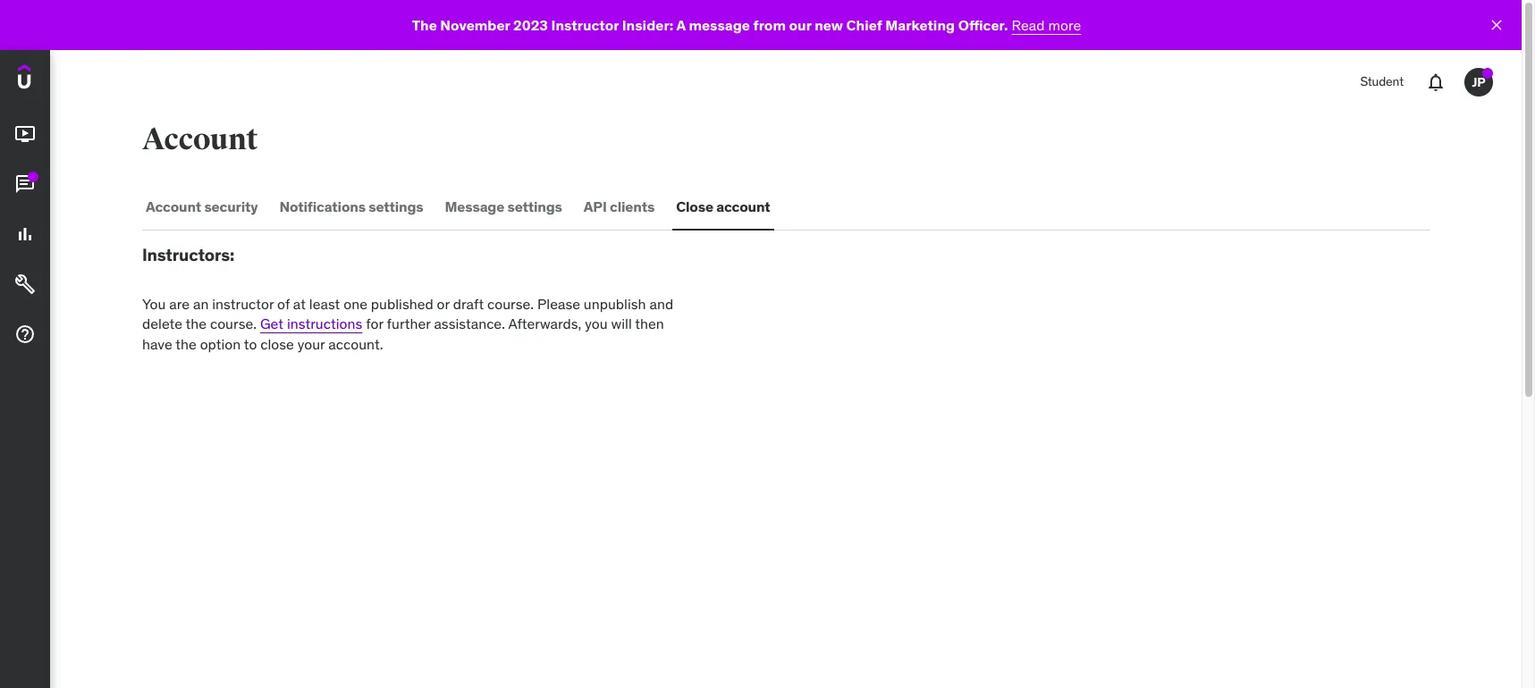 Task type: vqa. For each thing, say whether or not it's contained in the screenshot.
hours
no



Task type: locate. For each thing, give the bounding box(es) containing it.
to
[[244, 335, 257, 353]]

november
[[440, 16, 510, 34]]

account.
[[328, 335, 383, 353]]

student
[[1360, 74, 1404, 90]]

3 medium image from the top
[[14, 274, 36, 295]]

udemy image
[[18, 64, 99, 95]]

of
[[277, 295, 290, 313]]

or
[[437, 295, 450, 313]]

the right have
[[175, 335, 197, 353]]

you
[[142, 295, 166, 313]]

0 vertical spatial course.
[[487, 295, 534, 313]]

get instructions
[[260, 315, 362, 333]]

more
[[1048, 16, 1081, 34]]

1 horizontal spatial course.
[[487, 295, 534, 313]]

settings
[[369, 198, 423, 216], [507, 198, 562, 216]]

1 settings from the left
[[369, 198, 423, 216]]

account security button
[[142, 186, 262, 229]]

0 horizontal spatial course.
[[210, 315, 257, 333]]

close image
[[1488, 16, 1506, 34]]

settings inside button
[[369, 198, 423, 216]]

settings right message at the top left of page
[[507, 198, 562, 216]]

an
[[193, 295, 209, 313]]

account up instructors:
[[146, 198, 201, 216]]

the
[[186, 315, 207, 333], [175, 335, 197, 353]]

the
[[412, 16, 437, 34]]

read
[[1012, 16, 1045, 34]]

0 horizontal spatial settings
[[369, 198, 423, 216]]

please
[[537, 295, 580, 313]]

the down an
[[186, 315, 207, 333]]

2 settings from the left
[[507, 198, 562, 216]]

1 horizontal spatial settings
[[507, 198, 562, 216]]

are
[[169, 295, 190, 313]]

from
[[753, 16, 786, 34]]

account for account security
[[146, 198, 201, 216]]

api clients button
[[580, 186, 658, 229]]

close account
[[676, 198, 770, 216]]

option
[[200, 335, 241, 353]]

delete
[[142, 315, 182, 333]]

notifications settings
[[279, 198, 423, 216]]

instructor
[[212, 295, 274, 313]]

notifications settings button
[[276, 186, 427, 229]]

you
[[585, 315, 608, 333]]

course. down the instructor
[[210, 315, 257, 333]]

account
[[142, 121, 258, 158], [146, 198, 201, 216]]

insider:
[[622, 16, 674, 34]]

unpublish
[[584, 295, 646, 313]]

account
[[716, 198, 770, 216]]

account up account security
[[142, 121, 258, 158]]

instructors:
[[142, 244, 234, 266]]

you are an instructor of at least one published or draft course. please unpublish and delete the course.
[[142, 295, 673, 333]]

instructions
[[287, 315, 362, 333]]

get instructions link
[[260, 315, 362, 333]]

student link
[[1350, 61, 1415, 104]]

settings for notifications settings
[[369, 198, 423, 216]]

notifications
[[279, 198, 366, 216]]

4 medium image from the top
[[14, 324, 36, 345]]

have
[[142, 335, 172, 353]]

course. up afterwards,
[[487, 295, 534, 313]]

0 vertical spatial account
[[142, 121, 258, 158]]

medium image
[[14, 174, 36, 195], [14, 224, 36, 245], [14, 274, 36, 295], [14, 324, 36, 345]]

you have alerts image
[[1483, 68, 1493, 79]]

1 vertical spatial the
[[175, 335, 197, 353]]

0 vertical spatial the
[[186, 315, 207, 333]]

close
[[676, 198, 713, 216]]

settings inside button
[[507, 198, 562, 216]]

1 vertical spatial account
[[146, 198, 201, 216]]

2023
[[513, 16, 548, 34]]

1 medium image from the top
[[14, 174, 36, 195]]

course.
[[487, 295, 534, 313], [210, 315, 257, 333]]

settings right notifications
[[369, 198, 423, 216]]

account inside 'button'
[[146, 198, 201, 216]]

draft
[[453, 295, 484, 313]]



Task type: describe. For each thing, give the bounding box(es) containing it.
for
[[366, 315, 383, 333]]

at
[[293, 295, 306, 313]]

close
[[260, 335, 294, 353]]

marketing
[[886, 16, 955, 34]]

get
[[260, 315, 283, 333]]

account security
[[146, 198, 258, 216]]

instructor
[[551, 16, 619, 34]]

api
[[584, 198, 607, 216]]

a
[[676, 16, 686, 34]]

for further assistance. afterwards, you will then have the option to close your account.
[[142, 315, 664, 353]]

api clients
[[584, 198, 655, 216]]

new
[[815, 16, 843, 34]]

jp link
[[1458, 61, 1501, 104]]

further
[[387, 315, 431, 333]]

officer.
[[958, 16, 1008, 34]]

jp
[[1472, 74, 1486, 90]]

settings for message settings
[[507, 198, 562, 216]]

1 vertical spatial course.
[[210, 315, 257, 333]]

and
[[650, 295, 673, 313]]

the november 2023 instructor insider: a message from our new chief marketing officer. read more
[[412, 16, 1081, 34]]

then
[[635, 315, 664, 333]]

medium image
[[14, 124, 36, 145]]

message settings button
[[441, 186, 566, 229]]

published
[[371, 295, 433, 313]]

our
[[789, 16, 812, 34]]

message
[[689, 16, 750, 34]]

the inside 'you are an instructor of at least one published or draft course. please unpublish and delete the course.'
[[186, 315, 207, 333]]

one
[[344, 295, 367, 313]]

assistance.
[[434, 315, 505, 333]]

your
[[298, 335, 325, 353]]

least
[[309, 295, 340, 313]]

the inside for further assistance. afterwards, you will then have the option to close your account.
[[175, 335, 197, 353]]

message
[[445, 198, 504, 216]]

security
[[204, 198, 258, 216]]

chief
[[846, 16, 882, 34]]

notifications image
[[1425, 72, 1447, 93]]

account for account
[[142, 121, 258, 158]]

2 medium image from the top
[[14, 224, 36, 245]]

will
[[611, 315, 632, 333]]

afterwards,
[[508, 315, 582, 333]]

close account button
[[673, 186, 774, 229]]

message settings
[[445, 198, 562, 216]]

clients
[[610, 198, 655, 216]]



